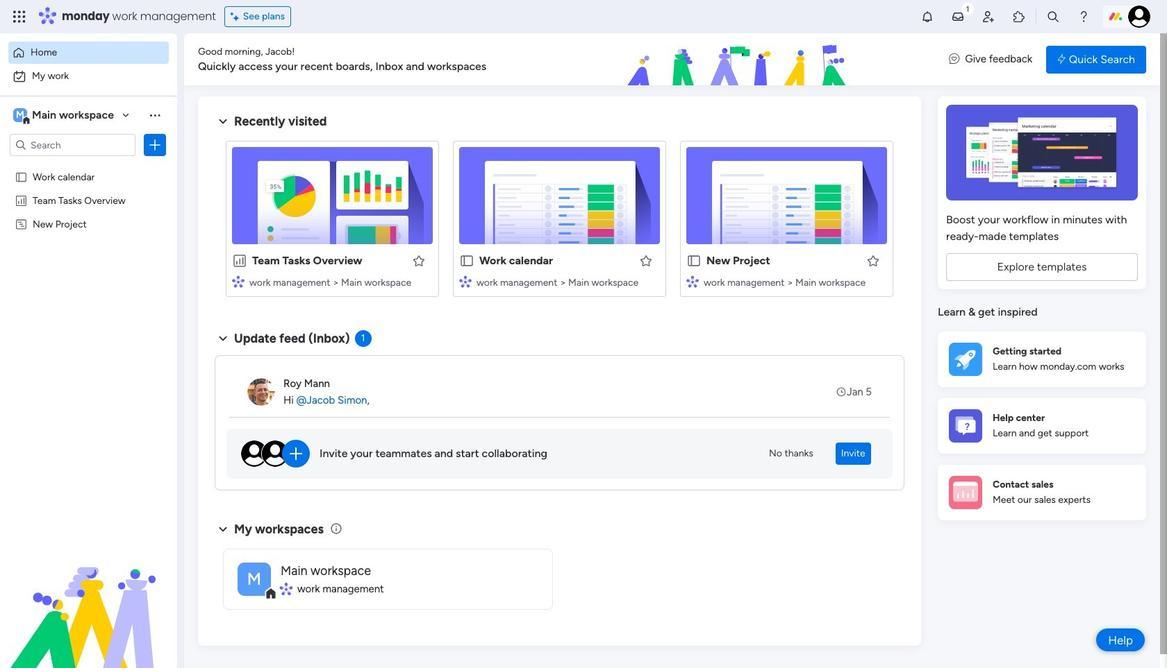 Task type: locate. For each thing, give the bounding box(es) containing it.
1 horizontal spatial lottie animation image
[[545, 33, 935, 86]]

2 horizontal spatial add to favorites image
[[866, 254, 880, 268]]

0 vertical spatial lottie animation element
[[545, 33, 935, 86]]

workspace image
[[13, 108, 27, 123]]

0 horizontal spatial public dashboard image
[[15, 194, 28, 207]]

0 horizontal spatial add to favorites image
[[412, 254, 426, 268]]

0 horizontal spatial lottie animation image
[[0, 529, 177, 669]]

1 horizontal spatial public board image
[[686, 254, 702, 269]]

1 horizontal spatial add to favorites image
[[639, 254, 653, 268]]

close my workspaces image
[[215, 522, 231, 538]]

list box
[[0, 162, 177, 423]]

add to favorites image for 1st public board icon
[[639, 254, 653, 268]]

0 horizontal spatial public board image
[[459, 254, 474, 269]]

notifications image
[[920, 10, 934, 24]]

update feed image
[[951, 10, 965, 24]]

v2 user feedback image
[[949, 52, 959, 67]]

lottie animation element
[[545, 33, 935, 86], [0, 529, 177, 669]]

option
[[8, 42, 169, 64], [8, 65, 169, 88], [0, 164, 177, 167]]

public dashboard image
[[15, 194, 28, 207], [232, 254, 247, 269]]

1 vertical spatial lottie animation image
[[0, 529, 177, 669]]

3 add to favorites image from the left
[[866, 254, 880, 268]]

1 public board image from the left
[[459, 254, 474, 269]]

public board image
[[459, 254, 474, 269], [686, 254, 702, 269]]

0 vertical spatial option
[[8, 42, 169, 64]]

lottie animation image
[[545, 33, 935, 86], [0, 529, 177, 669]]

workspace image
[[238, 563, 271, 596]]

close update feed (inbox) image
[[215, 331, 231, 347]]

0 horizontal spatial lottie animation element
[[0, 529, 177, 669]]

lottie animation image for right lottie animation element
[[545, 33, 935, 86]]

v2 bolt switch image
[[1057, 52, 1065, 67]]

2 add to favorites image from the left
[[639, 254, 653, 268]]

templates image image
[[950, 105, 1134, 201]]

0 vertical spatial lottie animation image
[[545, 33, 935, 86]]

see plans image
[[230, 9, 243, 24]]

options image
[[148, 138, 162, 152]]

1 horizontal spatial public dashboard image
[[232, 254, 247, 269]]

1 vertical spatial lottie animation element
[[0, 529, 177, 669]]

0 vertical spatial public dashboard image
[[15, 194, 28, 207]]

add to favorites image
[[412, 254, 426, 268], [639, 254, 653, 268], [866, 254, 880, 268]]

1 vertical spatial public dashboard image
[[232, 254, 247, 269]]

close recently visited image
[[215, 113, 231, 130]]

help image
[[1077, 10, 1091, 24]]



Task type: describe. For each thing, give the bounding box(es) containing it.
public board image
[[15, 170, 28, 183]]

1 add to favorites image from the left
[[412, 254, 426, 268]]

1 vertical spatial option
[[8, 65, 169, 88]]

1 element
[[355, 331, 371, 347]]

getting started element
[[938, 332, 1146, 387]]

workspace options image
[[148, 108, 162, 122]]

1 horizontal spatial lottie animation element
[[545, 33, 935, 86]]

roy mann image
[[247, 379, 275, 406]]

add to favorites image for first public board icon from the right
[[866, 254, 880, 268]]

public dashboard image inside the quick search results list box
[[232, 254, 247, 269]]

contact sales element
[[938, 465, 1146, 521]]

jacob simon image
[[1128, 6, 1150, 28]]

help center element
[[938, 398, 1146, 454]]

monday marketplace image
[[1012, 10, 1026, 24]]

Search in workspace field
[[29, 137, 116, 153]]

select product image
[[13, 10, 26, 24]]

lottie animation image for leftmost lottie animation element
[[0, 529, 177, 669]]

invite members image
[[982, 10, 995, 24]]

2 public board image from the left
[[686, 254, 702, 269]]

quick search results list box
[[215, 130, 904, 314]]

1 image
[[961, 1, 974, 16]]

workspace selection element
[[13, 107, 116, 125]]

2 vertical spatial option
[[0, 164, 177, 167]]

search everything image
[[1046, 10, 1060, 24]]



Task type: vqa. For each thing, say whether or not it's contained in the screenshot.
"Getting started" element
yes



